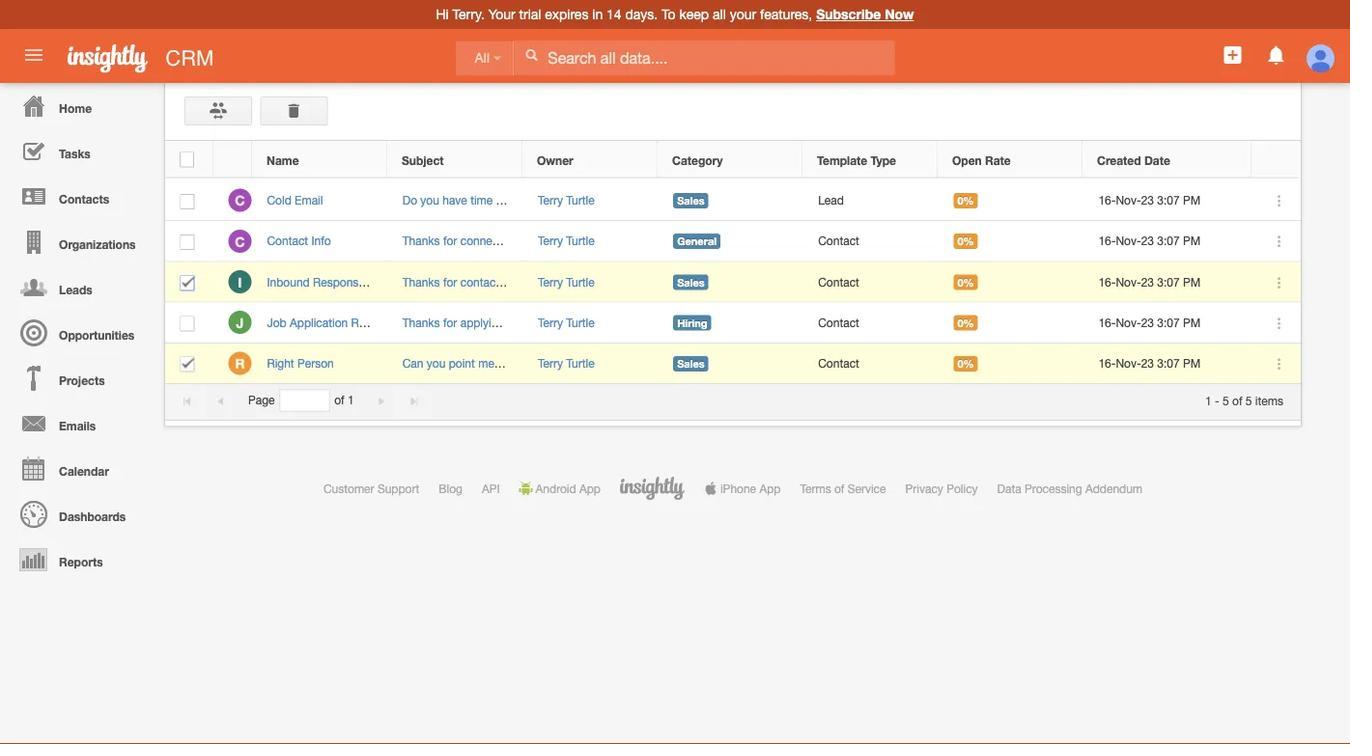 Task type: vqa. For each thing, say whether or not it's contained in the screenshot.
C
yes



Task type: describe. For each thing, give the bounding box(es) containing it.
open
[[953, 154, 982, 167]]

android
[[536, 482, 576, 496]]

subscribe
[[817, 6, 881, 22]]

your
[[489, 6, 516, 22]]

created
[[1098, 154, 1142, 167]]

to
[[662, 6, 676, 22]]

tasks
[[59, 147, 91, 160]]

pm for can you point me to the right person?
[[1184, 357, 1201, 370]]

contacting
[[461, 275, 515, 289]]

general cell
[[659, 221, 804, 262]]

terms of service link
[[800, 482, 886, 496]]

nov- for thanks for connecting
[[1116, 234, 1142, 248]]

name
[[267, 154, 299, 167]]

android app link
[[519, 482, 601, 496]]

leads
[[59, 283, 92, 297]]

sales for r
[[677, 358, 705, 370]]

sales cell for i
[[659, 262, 804, 303]]

-
[[1216, 394, 1220, 407]]

owner
[[537, 154, 574, 167]]

thanks inside j row
[[403, 316, 440, 330]]

sales cell for c
[[659, 181, 804, 221]]

response inside j row
[[351, 316, 403, 330]]

3:07 inside i row
[[1158, 275, 1180, 289]]

cell for r
[[165, 344, 214, 385]]

items
[[1256, 394, 1284, 407]]

policy
[[947, 482, 978, 496]]

iphone
[[721, 482, 757, 496]]

customer support
[[324, 482, 420, 496]]

cold
[[267, 194, 292, 207]]

tasks link
[[5, 129, 155, 174]]

terry turtle link for thanks for contacting us.
[[538, 275, 595, 289]]

lead cell
[[804, 181, 939, 221]]

you for r
[[427, 357, 446, 370]]

terry turtle link for thanks for applying...
[[538, 316, 595, 330]]

0% cell for thanks for connecting
[[939, 221, 1084, 262]]

terry inside i row
[[538, 275, 563, 289]]

lead
[[819, 194, 844, 207]]

16- for do you have time to connect?
[[1099, 194, 1116, 207]]

hi
[[436, 6, 449, 22]]

2 c row from the top
[[165, 221, 1301, 262]]

data processing addendum link
[[998, 482, 1143, 496]]

calendar
[[59, 465, 109, 478]]

0% cell for do you have time to connect?
[[939, 181, 1084, 221]]

16-nov-23 3:07 pm cell for thanks for connecting
[[1084, 221, 1253, 262]]

inbound
[[267, 275, 310, 289]]

template
[[817, 154, 868, 167]]

opportunities link
[[5, 310, 155, 356]]

contact info
[[267, 234, 331, 248]]

turtle for thanks for connecting
[[566, 234, 595, 248]]

turtle for do you have time to connect?
[[566, 194, 595, 207]]

terry for can you point me to the right person?
[[538, 357, 563, 370]]

i row
[[165, 262, 1301, 303]]

3:07 inside j row
[[1158, 316, 1180, 330]]

notifications image
[[1265, 43, 1289, 67]]

terry turtle for do you have time to connect?
[[538, 194, 595, 207]]

contact cell for i
[[804, 262, 939, 303]]

sales cell for r
[[659, 344, 804, 385]]

thanks for contacting us. terry turtle
[[403, 275, 595, 289]]

i
[[238, 274, 242, 290]]

organizations link
[[5, 219, 155, 265]]

dashboards link
[[5, 492, 155, 537]]

nov- inside j row
[[1116, 316, 1142, 330]]

service
[[848, 482, 886, 496]]

0% inside i row
[[958, 276, 974, 289]]

time
[[471, 194, 493, 207]]

contact for c
[[819, 234, 860, 248]]

0 horizontal spatial of
[[334, 394, 345, 407]]

Search all data.... text field
[[514, 40, 895, 75]]

0% for thanks for connecting
[[958, 235, 974, 248]]

r row
[[165, 344, 1301, 385]]

1 1 from the left
[[348, 394, 354, 407]]

2 1 from the left
[[1206, 394, 1212, 407]]

home link
[[5, 83, 155, 129]]

nov- for can you point me to the right person?
[[1116, 357, 1142, 370]]

terry for thanks for connecting
[[538, 234, 563, 248]]

white image
[[525, 48, 538, 62]]

contact cell for c
[[804, 221, 939, 262]]

c link for cold email
[[228, 189, 252, 212]]

1 - 5 of 5 items
[[1206, 394, 1284, 407]]

23 for do you have time to connect?
[[1142, 194, 1155, 207]]

addendum
[[1086, 482, 1143, 496]]

trial
[[519, 6, 541, 22]]

all
[[475, 51, 490, 66]]

do
[[403, 194, 417, 207]]

0% for can you point me to the right person?
[[958, 358, 974, 370]]

customer
[[324, 482, 374, 496]]

have
[[443, 194, 467, 207]]

16-nov-23 3:07 pm for thanks for connecting
[[1099, 234, 1201, 248]]

1 horizontal spatial of
[[835, 482, 845, 496]]

terry turtle link for can you point me to the right person?
[[538, 357, 595, 370]]

job
[[267, 316, 287, 330]]

row containing name
[[165, 142, 1300, 178]]

terry turtle link for do you have time to connect?
[[538, 194, 595, 207]]

emails
[[59, 419, 96, 433]]

j
[[236, 315, 244, 331]]

contact for r
[[819, 357, 860, 370]]

privacy policy link
[[906, 482, 978, 496]]

applying...
[[461, 316, 514, 330]]

c for cold email
[[235, 193, 245, 209]]

rate
[[986, 154, 1011, 167]]

app for android app
[[580, 482, 601, 496]]

0% inside j row
[[958, 317, 974, 330]]

cold email link
[[267, 194, 333, 207]]

opportunities
[[59, 329, 135, 342]]

blog link
[[439, 482, 463, 496]]

info
[[312, 234, 331, 248]]

can you point me to the right person? link
[[403, 357, 600, 370]]

r
[[235, 356, 245, 372]]

emails link
[[5, 401, 155, 446]]

cold email
[[267, 194, 323, 207]]

organizations
[[59, 238, 136, 251]]

privacy policy
[[906, 482, 978, 496]]

blog
[[439, 482, 463, 496]]

16- inside i row
[[1099, 275, 1116, 289]]

terms
[[800, 482, 832, 496]]

3:07 for can you point me to the right person?
[[1158, 357, 1180, 370]]

crm
[[166, 45, 214, 70]]

14
[[607, 6, 622, 22]]

reports link
[[5, 537, 155, 583]]



Task type: locate. For each thing, give the bounding box(es) containing it.
sales for i
[[677, 276, 705, 289]]

of right terms
[[835, 482, 845, 496]]

3 terry turtle from the top
[[538, 316, 595, 330]]

4 0% cell from the top
[[939, 303, 1084, 344]]

2 sales from the top
[[677, 276, 705, 289]]

1 vertical spatial c link
[[228, 230, 252, 253]]

3 16-nov-23 3:07 pm from the top
[[1099, 275, 1201, 289]]

1 vertical spatial thanks
[[403, 275, 440, 289]]

3 nov- from the top
[[1116, 275, 1142, 289]]

2 3:07 from the top
[[1158, 234, 1180, 248]]

to right "me"
[[498, 357, 508, 370]]

contact for i
[[819, 275, 860, 289]]

23 inside i row
[[1142, 275, 1155, 289]]

response inside i row
[[313, 275, 365, 289]]

2 vertical spatial for
[[443, 316, 457, 330]]

hiring cell
[[659, 303, 804, 344]]

2 sales cell from the top
[[659, 262, 804, 303]]

3 sales from the top
[[677, 358, 705, 370]]

calendar link
[[5, 446, 155, 492]]

expires
[[545, 6, 589, 22]]

4 23 from the top
[[1142, 316, 1155, 330]]

16-nov-23 3:07 pm inside r row
[[1099, 357, 1201, 370]]

j row
[[165, 303, 1301, 344]]

1 vertical spatial cell
[[165, 344, 214, 385]]

nov- inside i row
[[1116, 275, 1142, 289]]

terry down the owner
[[538, 194, 563, 207]]

can
[[403, 357, 424, 370]]

2 vertical spatial thanks
[[403, 316, 440, 330]]

0 vertical spatial to
[[496, 194, 507, 207]]

4 contact cell from the top
[[804, 344, 939, 385]]

1 terry turtle from the top
[[538, 194, 595, 207]]

5 left items
[[1246, 394, 1253, 407]]

created date
[[1098, 154, 1171, 167]]

response up can
[[351, 316, 403, 330]]

0% cell
[[939, 181, 1084, 221], [939, 221, 1084, 262], [939, 262, 1084, 303], [939, 303, 1084, 344], [939, 344, 1084, 385]]

processing
[[1025, 482, 1083, 496]]

1 vertical spatial you
[[427, 357, 446, 370]]

0 vertical spatial for
[[443, 234, 457, 248]]

can you point me to the right person?
[[403, 357, 600, 370]]

2 terry from the top
[[538, 234, 563, 248]]

connecting
[[461, 234, 518, 248]]

c left cold
[[235, 193, 245, 209]]

1 vertical spatial for
[[443, 275, 457, 289]]

c
[[235, 193, 245, 209], [235, 234, 245, 250]]

5 pm from the top
[[1184, 357, 1201, 370]]

hiring
[[677, 317, 708, 330]]

0 horizontal spatial 5
[[1223, 394, 1230, 407]]

16-nov-23 3:07 pm cell
[[1084, 181, 1253, 221], [1084, 221, 1253, 262], [1084, 262, 1253, 303], [1084, 303, 1253, 344], [1084, 344, 1253, 385]]

all
[[713, 6, 726, 22]]

4 terry from the top
[[538, 316, 563, 330]]

5 3:07 from the top
[[1158, 357, 1180, 370]]

contacts
[[59, 192, 109, 206]]

us.
[[519, 275, 534, 289]]

privacy
[[906, 482, 944, 496]]

2 vertical spatial sales cell
[[659, 344, 804, 385]]

terry inside r row
[[538, 357, 563, 370]]

16-nov-23 3:07 pm inside i row
[[1099, 275, 1201, 289]]

5 turtle from the top
[[566, 357, 595, 370]]

inbound response link
[[267, 275, 375, 289]]

r link
[[228, 352, 252, 375]]

navigation containing home
[[0, 83, 155, 583]]

api
[[482, 482, 500, 496]]

point
[[449, 357, 475, 370]]

terry turtle up person?
[[538, 316, 595, 330]]

all link
[[456, 41, 514, 76]]

sales cell down hiring
[[659, 344, 804, 385]]

0 vertical spatial response
[[313, 275, 365, 289]]

cell left 'i'
[[165, 262, 214, 303]]

general
[[677, 235, 717, 248]]

cell left r
[[165, 344, 214, 385]]

terry right "the"
[[538, 357, 563, 370]]

app right android
[[580, 482, 601, 496]]

keep
[[680, 6, 709, 22]]

subject
[[402, 154, 444, 167]]

j link
[[228, 311, 252, 334]]

projects link
[[5, 356, 155, 401]]

23 for thanks for connecting
[[1142, 234, 1155, 248]]

thanks for connecting
[[403, 234, 518, 248]]

1 sales from the top
[[677, 195, 705, 207]]

1 pm from the top
[[1184, 194, 1201, 207]]

response up job application response link
[[313, 275, 365, 289]]

for inside j row
[[443, 316, 457, 330]]

contact inside i row
[[819, 275, 860, 289]]

sales inside r row
[[677, 358, 705, 370]]

pm inside r row
[[1184, 357, 1201, 370]]

nov- inside r row
[[1116, 357, 1142, 370]]

terry turtle link right "the"
[[538, 357, 595, 370]]

1 app from the left
[[580, 482, 601, 496]]

1 23 from the top
[[1142, 194, 1155, 207]]

23 inside r row
[[1142, 357, 1155, 370]]

c row
[[165, 181, 1301, 221], [165, 221, 1301, 262]]

job application response link
[[267, 316, 413, 330]]

16- for can you point me to the right person?
[[1099, 357, 1116, 370]]

5 right '-'
[[1223, 394, 1230, 407]]

projects
[[59, 374, 105, 387]]

you right do
[[421, 194, 440, 207]]

2 for from the top
[[443, 275, 457, 289]]

1 terry from the top
[[538, 194, 563, 207]]

turtle right right on the left top of page
[[566, 357, 595, 370]]

1 0% from the top
[[958, 195, 974, 207]]

data
[[998, 482, 1022, 496]]

sales cell down general
[[659, 262, 804, 303]]

1 c row from the top
[[165, 181, 1301, 221]]

5 terry from the top
[[538, 357, 563, 370]]

3 turtle from the top
[[566, 275, 595, 289]]

right
[[267, 357, 294, 370]]

3 terry from the top
[[538, 275, 563, 289]]

3 pm from the top
[[1184, 275, 1201, 289]]

thanks for thanks for contacting us. terry turtle
[[403, 275, 440, 289]]

1 contact cell from the top
[[804, 221, 939, 262]]

contact cell for j
[[804, 303, 939, 344]]

pm inside j row
[[1184, 316, 1201, 330]]

terry down "connect?"
[[538, 234, 563, 248]]

2 horizontal spatial of
[[1233, 394, 1243, 407]]

turtle inside r row
[[566, 357, 595, 370]]

to inside 'c' row
[[496, 194, 507, 207]]

features,
[[760, 6, 813, 22]]

23 for can you point me to the right person?
[[1142, 357, 1155, 370]]

1 horizontal spatial 1
[[1206, 394, 1212, 407]]

connect?
[[510, 194, 558, 207]]

page
[[248, 394, 275, 407]]

row group
[[165, 181, 1301, 385]]

0 horizontal spatial 1
[[348, 394, 354, 407]]

5 terry turtle link from the top
[[538, 357, 595, 370]]

nov- for do you have time to connect?
[[1116, 194, 1142, 207]]

c row down category
[[165, 181, 1301, 221]]

2 vertical spatial sales
[[677, 358, 705, 370]]

sales down category
[[677, 195, 705, 207]]

cell for i
[[165, 262, 214, 303]]

None checkbox
[[180, 152, 194, 168], [180, 194, 195, 210], [180, 235, 195, 250], [180, 357, 195, 373], [180, 152, 194, 168], [180, 194, 195, 210], [180, 235, 195, 250], [180, 357, 195, 373]]

contact inside j row
[[819, 316, 860, 330]]

1 5 from the left
[[1223, 394, 1230, 407]]

terry turtle inside j row
[[538, 316, 595, 330]]

2 pm from the top
[[1184, 234, 1201, 248]]

turtle inside i row
[[566, 275, 595, 289]]

None checkbox
[[180, 276, 195, 291], [180, 316, 195, 332], [180, 276, 195, 291], [180, 316, 195, 332]]

terry turtle link up person?
[[538, 316, 595, 330]]

3:07 inside r row
[[1158, 357, 1180, 370]]

5 0% cell from the top
[[939, 344, 1084, 385]]

5 23 from the top
[[1142, 357, 1155, 370]]

c link for contact info
[[228, 230, 252, 253]]

right
[[531, 357, 554, 370]]

3 3:07 from the top
[[1158, 275, 1180, 289]]

5 16- from the top
[[1099, 357, 1116, 370]]

2 contact cell from the top
[[804, 262, 939, 303]]

sales down hiring
[[677, 358, 705, 370]]

3 23 from the top
[[1142, 275, 1155, 289]]

terry turtle link
[[538, 194, 595, 207], [538, 234, 595, 248], [538, 275, 595, 289], [538, 316, 595, 330], [538, 357, 595, 370]]

2 terry turtle link from the top
[[538, 234, 595, 248]]

contact cell
[[804, 221, 939, 262], [804, 262, 939, 303], [804, 303, 939, 344], [804, 344, 939, 385]]

1 vertical spatial sales
[[677, 276, 705, 289]]

do you have time to connect? link
[[403, 194, 558, 207]]

16-nov-23 3:07 pm inside j row
[[1099, 316, 1201, 330]]

terry up right on the left top of page
[[538, 316, 563, 330]]

3 16-nov-23 3:07 pm cell from the top
[[1084, 262, 1253, 303]]

4 turtle from the top
[[566, 316, 595, 330]]

1 16- from the top
[[1099, 194, 1116, 207]]

1 0% cell from the top
[[939, 181, 1084, 221]]

0 vertical spatial sales
[[677, 195, 705, 207]]

thanks down do
[[403, 234, 440, 248]]

iphone app link
[[704, 482, 781, 496]]

4 nov- from the top
[[1116, 316, 1142, 330]]

days.
[[626, 6, 658, 22]]

terms of service
[[800, 482, 886, 496]]

sales for c
[[677, 195, 705, 207]]

terry for thanks for applying...
[[538, 316, 563, 330]]

app for iphone app
[[760, 482, 781, 496]]

2 c link from the top
[[228, 230, 252, 253]]

0 vertical spatial you
[[421, 194, 440, 207]]

turtle right "connect?"
[[566, 194, 595, 207]]

2 0% cell from the top
[[939, 221, 1084, 262]]

2 16-nov-23 3:07 pm cell from the top
[[1084, 221, 1253, 262]]

3 thanks from the top
[[403, 316, 440, 330]]

turtle inside j row
[[566, 316, 595, 330]]

16-nov-23 3:07 pm
[[1099, 194, 1201, 207], [1099, 234, 1201, 248], [1099, 275, 1201, 289], [1099, 316, 1201, 330], [1099, 357, 1201, 370]]

16-nov-23 3:07 pm cell for do you have time to connect?
[[1084, 181, 1253, 221]]

2 16- from the top
[[1099, 234, 1116, 248]]

for left connecting
[[443, 234, 457, 248]]

2 0% from the top
[[958, 235, 974, 248]]

1 16-nov-23 3:07 pm cell from the top
[[1084, 181, 1253, 221]]

terry turtle down "connect?"
[[538, 234, 595, 248]]

thanks for applying... link
[[403, 316, 514, 330]]

leads link
[[5, 265, 155, 310]]

dashboards
[[59, 510, 126, 524]]

1 for from the top
[[443, 234, 457, 248]]

2 turtle from the top
[[566, 234, 595, 248]]

4 16-nov-23 3:07 pm cell from the top
[[1084, 303, 1253, 344]]

api link
[[482, 482, 500, 496]]

thanks inside i row
[[403, 275, 440, 289]]

0 vertical spatial thanks
[[403, 234, 440, 248]]

c row up j row on the top of page
[[165, 221, 1301, 262]]

3 0% from the top
[[958, 276, 974, 289]]

4 3:07 from the top
[[1158, 316, 1180, 330]]

terry turtle for thanks for connecting
[[538, 234, 595, 248]]

2 c from the top
[[235, 234, 245, 250]]

terry turtle link for thanks for connecting
[[538, 234, 595, 248]]

terry turtle link down "connect?"
[[538, 234, 595, 248]]

response
[[313, 275, 365, 289], [351, 316, 403, 330]]

terry turtle for can you point me to the right person?
[[538, 357, 595, 370]]

turtle up person?
[[566, 316, 595, 330]]

0% cell for can you point me to the right person?
[[939, 344, 1084, 385]]

23 inside j row
[[1142, 316, 1155, 330]]

4 pm from the top
[[1184, 316, 1201, 330]]

right person link
[[267, 357, 344, 370]]

for for contacting
[[443, 275, 457, 289]]

to right time
[[496, 194, 507, 207]]

of 1
[[334, 394, 354, 407]]

1 turtle from the top
[[566, 194, 595, 207]]

for left contacting
[[443, 275, 457, 289]]

1 vertical spatial to
[[498, 357, 508, 370]]

2 nov- from the top
[[1116, 234, 1142, 248]]

c up i link
[[235, 234, 245, 250]]

2 cell from the top
[[165, 344, 214, 385]]

3 0% cell from the top
[[939, 262, 1084, 303]]

16-nov-23 3:07 pm cell for can you point me to the right person?
[[1084, 344, 1253, 385]]

sales inside i row
[[677, 276, 705, 289]]

for left applying...
[[443, 316, 457, 330]]

c for contact info
[[235, 234, 245, 250]]

terry inside j row
[[538, 316, 563, 330]]

2 23 from the top
[[1142, 234, 1155, 248]]

2 thanks from the top
[[403, 275, 440, 289]]

template type
[[817, 154, 897, 167]]

app right iphone
[[760, 482, 781, 496]]

thanks up can
[[403, 316, 440, 330]]

0 vertical spatial c
[[235, 193, 245, 209]]

terry right us.
[[538, 275, 563, 289]]

2 app from the left
[[760, 482, 781, 496]]

home
[[59, 101, 92, 115]]

to for c
[[496, 194, 507, 207]]

terry turtle link right us.
[[538, 275, 595, 289]]

1 16-nov-23 3:07 pm from the top
[[1099, 194, 1201, 207]]

3 terry turtle link from the top
[[538, 275, 595, 289]]

4 16- from the top
[[1099, 316, 1116, 330]]

3:07 for do you have time to connect?
[[1158, 194, 1180, 207]]

4 terry turtle from the top
[[538, 357, 595, 370]]

reports
[[59, 556, 103, 569]]

pm for thanks for connecting
[[1184, 234, 1201, 248]]

sales cell
[[659, 181, 804, 221], [659, 262, 804, 303], [659, 344, 804, 385]]

navigation
[[0, 83, 155, 583]]

0 vertical spatial cell
[[165, 262, 214, 303]]

4 16-nov-23 3:07 pm from the top
[[1099, 316, 1201, 330]]

1 sales cell from the top
[[659, 181, 804, 221]]

contact
[[267, 234, 308, 248], [819, 234, 860, 248], [819, 275, 860, 289], [819, 316, 860, 330], [819, 357, 860, 370]]

the
[[511, 357, 528, 370]]

terry turtle
[[538, 194, 595, 207], [538, 234, 595, 248], [538, 316, 595, 330], [538, 357, 595, 370]]

category
[[672, 154, 723, 167]]

16- inside r row
[[1099, 357, 1116, 370]]

app
[[580, 482, 601, 496], [760, 482, 781, 496]]

in
[[593, 6, 603, 22]]

2 5 from the left
[[1246, 394, 1253, 407]]

0% inside r row
[[958, 358, 974, 370]]

pm for do you have time to connect?
[[1184, 194, 1201, 207]]

terry turtle inside r row
[[538, 357, 595, 370]]

3 for from the top
[[443, 316, 457, 330]]

1 c from the top
[[235, 193, 245, 209]]

android app
[[536, 482, 601, 496]]

c link
[[228, 189, 252, 212], [228, 230, 252, 253]]

thanks
[[403, 234, 440, 248], [403, 275, 440, 289], [403, 316, 440, 330]]

cell
[[165, 262, 214, 303], [165, 344, 214, 385]]

thanks for thanks for connecting
[[403, 234, 440, 248]]

4 0% from the top
[[958, 317, 974, 330]]

thanks up job application response thanks for applying...
[[403, 275, 440, 289]]

application
[[290, 316, 348, 330]]

1 terry turtle link from the top
[[538, 194, 595, 207]]

of right '-'
[[1233, 394, 1243, 407]]

1 vertical spatial sales cell
[[659, 262, 804, 303]]

16- for thanks for connecting
[[1099, 234, 1116, 248]]

0 horizontal spatial app
[[580, 482, 601, 496]]

3 contact cell from the top
[[804, 303, 939, 344]]

to
[[496, 194, 507, 207], [498, 357, 508, 370]]

1 vertical spatial response
[[351, 316, 403, 330]]

terry turtle right "the"
[[538, 357, 595, 370]]

customer support link
[[324, 482, 420, 496]]

5 16-nov-23 3:07 pm cell from the top
[[1084, 344, 1253, 385]]

contacts link
[[5, 174, 155, 219]]

0% for do you have time to connect?
[[958, 195, 974, 207]]

you
[[421, 194, 440, 207], [427, 357, 446, 370]]

turtle for can you point me to the right person?
[[566, 357, 595, 370]]

email
[[295, 194, 323, 207]]

your
[[730, 6, 757, 22]]

row group containing c
[[165, 181, 1301, 385]]

iphone app
[[721, 482, 781, 496]]

to inside r row
[[498, 357, 508, 370]]

support
[[378, 482, 420, 496]]

terry turtle down the owner
[[538, 194, 595, 207]]

1 c link from the top
[[228, 189, 252, 212]]

row
[[165, 142, 1300, 178]]

terry turtle link down the owner
[[538, 194, 595, 207]]

1 thanks from the top
[[403, 234, 440, 248]]

turtle down the owner
[[566, 234, 595, 248]]

sales cell down category
[[659, 181, 804, 221]]

pm inside i row
[[1184, 275, 1201, 289]]

you right can
[[427, 357, 446, 370]]

to for r
[[498, 357, 508, 370]]

5 0% from the top
[[958, 358, 974, 370]]

16-nov-23 3:07 pm for do you have time to connect?
[[1099, 194, 1201, 207]]

16-nov-23 3:07 pm for can you point me to the right person?
[[1099, 357, 1201, 370]]

turtle right us.
[[566, 275, 595, 289]]

terry for do you have time to connect?
[[538, 194, 563, 207]]

data processing addendum
[[998, 482, 1143, 496]]

c link left cold
[[228, 189, 252, 212]]

for inside i row
[[443, 275, 457, 289]]

contact for j
[[819, 316, 860, 330]]

1 vertical spatial c
[[235, 234, 245, 250]]

inbound response
[[267, 275, 365, 289]]

16- inside j row
[[1099, 316, 1116, 330]]

subscribe now link
[[817, 6, 914, 22]]

2 terry turtle from the top
[[538, 234, 595, 248]]

5 16-nov-23 3:07 pm from the top
[[1099, 357, 1201, 370]]

terry.
[[453, 6, 485, 22]]

job application response thanks for applying...
[[267, 316, 514, 330]]

for for connecting
[[443, 234, 457, 248]]

type
[[871, 154, 897, 167]]

you for c
[[421, 194, 440, 207]]

1 nov- from the top
[[1116, 194, 1142, 207]]

1 horizontal spatial 5
[[1246, 394, 1253, 407]]

contact inside r row
[[819, 357, 860, 370]]

0 vertical spatial sales cell
[[659, 181, 804, 221]]

0 vertical spatial c link
[[228, 189, 252, 212]]

do you have time to connect?
[[403, 194, 558, 207]]

of down right person link
[[334, 394, 345, 407]]

c link up i link
[[228, 230, 252, 253]]

sales up hiring
[[677, 276, 705, 289]]

3 sales cell from the top
[[659, 344, 804, 385]]

me
[[478, 357, 495, 370]]

3:07 for thanks for connecting
[[1158, 234, 1180, 248]]

1 horizontal spatial app
[[760, 482, 781, 496]]

2 16-nov-23 3:07 pm from the top
[[1099, 234, 1201, 248]]

you inside r row
[[427, 357, 446, 370]]

date
[[1145, 154, 1171, 167]]

3 16- from the top
[[1099, 275, 1116, 289]]

5 nov- from the top
[[1116, 357, 1142, 370]]

now
[[885, 6, 914, 22]]

1 cell from the top
[[165, 262, 214, 303]]

contact cell for r
[[804, 344, 939, 385]]

4 terry turtle link from the top
[[538, 316, 595, 330]]

1 3:07 from the top
[[1158, 194, 1180, 207]]



